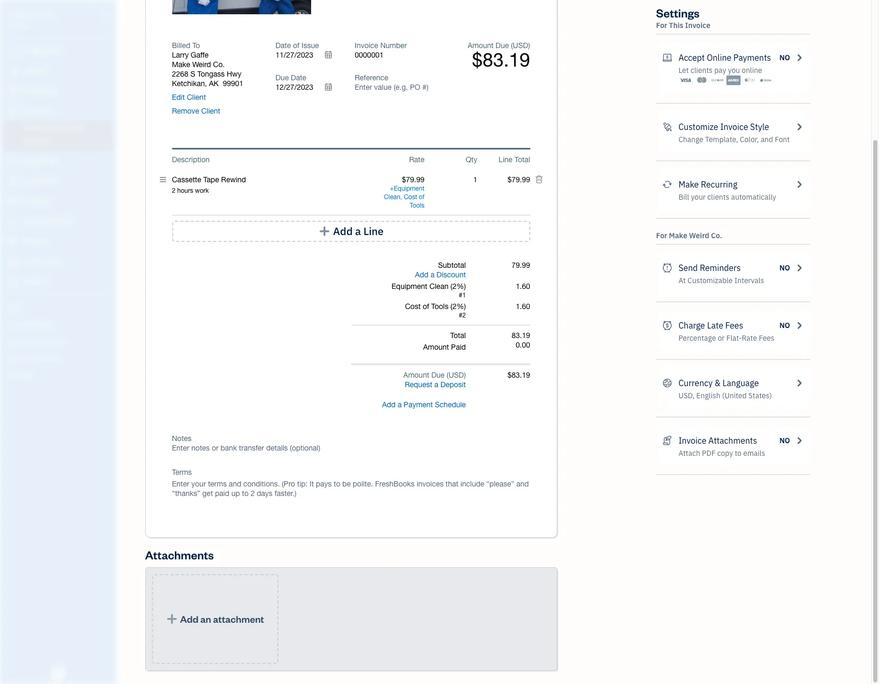 Task type: vqa. For each thing, say whether or not it's contained in the screenshot.
the leftmost Tools
yes



Task type: describe. For each thing, give the bounding box(es) containing it.
Item Rate (USD) text field
[[401, 175, 425, 184]]

automatically
[[732, 192, 777, 202]]

add a payment schedule button
[[362, 400, 466, 410]]

items and services image
[[8, 337, 113, 346]]

settings for this invoice
[[656, 5, 711, 30]]

paid
[[451, 343, 466, 351]]

1 (2%) from the top
[[451, 282, 466, 291]]

dashboard image
[[7, 46, 20, 57]]

this
[[669, 21, 684, 30]]

total amount paid
[[423, 331, 466, 351]]

late
[[707, 320, 724, 331]]

Reference Number text field
[[355, 83, 429, 91]]

weird inside billed to larry gaffe make weird co. 2268 s tongass hwy ketchikan, ak  99901 edit client remove client
[[192, 60, 211, 69]]

states)
[[749, 391, 772, 401]]

2
[[463, 312, 466, 319]]

due inside due date 12/27/2023
[[276, 73, 289, 82]]

discover image
[[711, 75, 725, 86]]

delete line item image
[[535, 175, 544, 184]]

attach
[[679, 449, 701, 458]]

83.19 0.00
[[512, 331, 530, 349]]

emails
[[744, 449, 766, 458]]

, cost of tools
[[400, 193, 425, 209]]

expense image
[[7, 176, 20, 187]]

1 vertical spatial fees
[[759, 333, 775, 343]]

(united
[[722, 391, 747, 401]]

add inside subtotal add a discount equipment clean (2%) # 1 cost of tools (2%) # 2
[[415, 271, 429, 279]]

make recurring
[[679, 179, 738, 190]]

team members image
[[8, 320, 113, 329]]

visa image
[[679, 75, 693, 86]]

online
[[707, 52, 732, 63]]

customize invoice style
[[679, 122, 770, 132]]

remove client button
[[172, 106, 220, 116]]

2 # from the top
[[459, 312, 463, 319]]

chevronright image for make recurring
[[795, 178, 804, 191]]

1 vertical spatial clients
[[708, 192, 730, 202]]

12/27/2023 button
[[276, 82, 339, 92]]

Enter an Item Name text field
[[172, 175, 372, 184]]

request a deposit button
[[405, 380, 466, 390]]

subtotal
[[438, 261, 466, 270]]

equipment clean
[[384, 185, 425, 201]]

$83.19 inside amount due ( usd ) $83.19
[[472, 49, 530, 71]]

bill your clients automatically
[[679, 192, 777, 202]]

Notes text field
[[172, 443, 530, 453]]

number
[[381, 41, 407, 50]]

Line Total (USD) text field
[[507, 175, 530, 184]]

currencyandlanguage image
[[663, 377, 672, 390]]

co. inside billed to larry gaffe make weird co. 2268 s tongass hwy ketchikan, ak  99901 edit client remove client
[[213, 60, 225, 69]]

mastercard image
[[695, 75, 709, 86]]

terms
[[172, 468, 192, 477]]

0 vertical spatial line
[[499, 155, 513, 164]]

copy
[[718, 449, 733, 458]]

no for send reminders
[[780, 263, 790, 273]]

2 chevronright image from the top
[[795, 121, 804, 133]]

1 vertical spatial make
[[679, 179, 699, 190]]

usd for request
[[449, 371, 464, 379]]

amount due ( usd ) $83.19
[[468, 41, 530, 71]]

reminders
[[700, 263, 741, 273]]

issue
[[302, 41, 319, 50]]

Terms text field
[[172, 479, 530, 498]]

tongass
[[197, 70, 225, 78]]

1 vertical spatial rate
[[742, 333, 757, 343]]

your
[[691, 192, 706, 202]]

accept online payments
[[679, 52, 771, 63]]

payments
[[734, 52, 771, 63]]

2 1.60 from the top
[[516, 302, 530, 311]]

settings image
[[8, 371, 113, 379]]

main element
[[0, 0, 143, 684]]

due for request
[[432, 371, 445, 379]]

or
[[718, 333, 725, 343]]

color,
[[740, 135, 759, 144]]

an
[[200, 613, 211, 625]]

for make weird co.
[[656, 231, 722, 240]]

add a line button
[[172, 221, 530, 242]]

billed to larry gaffe make weird co. 2268 s tongass hwy ketchikan, ak  99901 edit client remove client
[[172, 41, 243, 115]]

99901
[[223, 79, 243, 88]]

0 vertical spatial client
[[187, 93, 206, 101]]

&
[[715, 378, 721, 388]]

ketchikan,
[[172, 79, 207, 88]]

payment
[[404, 401, 433, 409]]

at
[[679, 276, 686, 285]]

paintbrush image
[[663, 121, 672, 133]]

schedule
[[435, 401, 466, 409]]

no for invoice attachments
[[780, 436, 790, 446]]

amount for $83.19
[[468, 41, 494, 50]]

tools inside subtotal add a discount equipment clean (2%) # 1 cost of tools (2%) # 2
[[431, 302, 449, 311]]

add an attachment button
[[152, 574, 278, 664]]

bank image
[[759, 75, 773, 86]]

charge late fees
[[679, 320, 744, 331]]

invoice number
[[355, 41, 407, 50]]

send
[[679, 263, 698, 273]]

chart image
[[7, 256, 20, 267]]

0.00
[[516, 341, 530, 349]]

flat-
[[727, 333, 742, 343]]

invoices image
[[663, 434, 672, 447]]

0 vertical spatial total
[[515, 155, 530, 164]]

to
[[735, 449, 742, 458]]

1
[[463, 292, 466, 299]]

no for accept online payments
[[780, 53, 790, 62]]

0 vertical spatial fees
[[726, 320, 744, 331]]

Enter an Invoice # text field
[[355, 51, 384, 59]]

deposit
[[441, 381, 466, 389]]

invoice attachments
[[679, 435, 757, 446]]

usd,
[[679, 391, 695, 401]]

you
[[728, 66, 740, 75]]

chevronright image for invoice attachments
[[795, 434, 804, 447]]

83.19
[[512, 331, 530, 340]]

1 vertical spatial client
[[201, 107, 220, 115]]

english
[[697, 391, 721, 401]]

customizable
[[688, 276, 733, 285]]

charge
[[679, 320, 705, 331]]

invoice up change template, color, and font
[[721, 122, 748, 132]]

plus image
[[319, 226, 331, 237]]

2 (2%) from the top
[[451, 302, 466, 311]]

discount
[[437, 271, 466, 279]]

12/27/2023
[[276, 83, 313, 91]]

notes
[[172, 434, 192, 443]]

a inside dropdown button
[[398, 401, 402, 409]]

date inside due date 12/27/2023
[[291, 73, 306, 82]]

equipment inside subtotal add a discount equipment clean (2%) # 1 cost of tools (2%) # 2
[[392, 282, 428, 291]]

1 vertical spatial co.
[[711, 231, 722, 240]]

cost inside the , cost of tools
[[404, 193, 417, 201]]

tools inside the , cost of tools
[[410, 202, 425, 209]]



Task type: locate. For each thing, give the bounding box(es) containing it.
amount inside amount due ( usd ) $83.19
[[468, 41, 494, 50]]

for
[[656, 21, 668, 30], [656, 231, 668, 240]]

) for request
[[464, 371, 466, 379]]

payment image
[[7, 156, 20, 166]]

clean down add a discount button
[[430, 282, 449, 291]]

0 vertical spatial clients
[[691, 66, 713, 75]]

1 horizontal spatial usd
[[513, 41, 528, 50]]

s
[[191, 70, 195, 78]]

1 no from the top
[[780, 53, 790, 62]]

a left the discount
[[431, 271, 435, 279]]

2 chevronright image from the top
[[795, 319, 804, 332]]

total up paid
[[450, 331, 466, 340]]

1 vertical spatial of
[[419, 193, 425, 201]]

let
[[679, 66, 689, 75]]

equipment down add a discount button
[[392, 282, 428, 291]]

rate right or
[[742, 333, 757, 343]]

1 vertical spatial (2%)
[[451, 302, 466, 311]]

attachment
[[213, 613, 264, 625]]

1.60 up 83.19
[[516, 302, 530, 311]]

turtle
[[8, 10, 39, 20]]

invoice right the this
[[685, 21, 711, 30]]

online
[[742, 66, 763, 75]]

1 # from the top
[[459, 292, 463, 299]]

date up issue date in mm/dd/yyyy format text box
[[276, 41, 291, 50]]

0 horizontal spatial (
[[447, 371, 449, 379]]

tools down add a discount button
[[431, 302, 449, 311]]

0 horizontal spatial usd
[[449, 371, 464, 379]]

apps image
[[8, 303, 113, 312]]

0 vertical spatial (
[[511, 41, 513, 50]]

2 vertical spatial make
[[669, 231, 688, 240]]

line up line total (usd) text field
[[499, 155, 513, 164]]

add right plus icon
[[333, 225, 353, 238]]

add for line
[[333, 225, 353, 238]]

freshbooks image
[[50, 668, 67, 680]]

owner
[[8, 21, 28, 29]]

add for attachment
[[180, 613, 198, 625]]

chevronright image
[[795, 178, 804, 191], [795, 319, 804, 332], [795, 377, 804, 390]]

plus image
[[166, 614, 178, 625]]

0 vertical spatial date
[[276, 41, 291, 50]]

Item Quantity text field
[[462, 175, 478, 184]]

1 horizontal spatial attachments
[[709, 435, 757, 446]]

add inside button
[[333, 225, 353, 238]]

of down add a discount button
[[423, 302, 429, 311]]

latefees image
[[663, 319, 672, 332]]

add left an
[[180, 613, 198, 625]]

a left payment
[[398, 401, 402, 409]]

latereminders image
[[663, 262, 672, 274]]

0 horizontal spatial line
[[364, 225, 384, 238]]

2 vertical spatial chevronright image
[[795, 377, 804, 390]]

line
[[499, 155, 513, 164], [364, 225, 384, 238]]

1 vertical spatial line
[[364, 225, 384, 238]]

( inside amount due ( usd ) request a deposit
[[447, 371, 449, 379]]

0 vertical spatial #
[[459, 292, 463, 299]]

of
[[293, 41, 300, 50], [419, 193, 425, 201], [423, 302, 429, 311]]

(
[[511, 41, 513, 50], [447, 371, 449, 379]]

bill
[[679, 192, 690, 202]]

4 no from the top
[[780, 436, 790, 446]]

0 vertical spatial for
[[656, 21, 668, 30]]

3 no from the top
[[780, 321, 790, 330]]

1 chevronright image from the top
[[795, 178, 804, 191]]

qty
[[466, 155, 478, 164]]

1 vertical spatial 1.60
[[516, 302, 530, 311]]

0 vertical spatial usd
[[513, 41, 528, 50]]

1 horizontal spatial co.
[[711, 231, 722, 240]]

Enter an Item Description text field
[[172, 187, 372, 195]]

line total
[[499, 155, 530, 164]]

add an attachment
[[180, 613, 264, 625]]

1.60 down '79.99'
[[516, 282, 530, 291]]

make up bill
[[679, 179, 699, 190]]

2 horizontal spatial due
[[496, 41, 509, 50]]

(2%) up the 2
[[451, 302, 466, 311]]

clean down + at the left top
[[384, 193, 400, 201]]

0 vertical spatial weird
[[192, 60, 211, 69]]

refresh image
[[663, 178, 672, 191]]

template,
[[705, 135, 738, 144]]

1 horizontal spatial fees
[[759, 333, 775, 343]]

1 vertical spatial chevronright image
[[795, 319, 804, 332]]

1 vertical spatial due
[[276, 73, 289, 82]]

) inside amount due ( usd ) request a deposit
[[464, 371, 466, 379]]

amount
[[468, 41, 494, 50], [423, 343, 449, 351], [404, 371, 429, 379]]

add a payment schedule
[[382, 401, 466, 409]]

attachments
[[709, 435, 757, 446], [145, 548, 214, 562]]

to
[[192, 41, 200, 50]]

amount due ( usd ) request a deposit
[[404, 371, 466, 389]]

1 horizontal spatial weird
[[689, 231, 710, 240]]

due for $83.19
[[496, 41, 509, 50]]

0 vertical spatial $83.19
[[472, 49, 530, 71]]

bank connections image
[[8, 354, 113, 363]]

0 horizontal spatial attachments
[[145, 548, 214, 562]]

clients down accept
[[691, 66, 713, 75]]

let clients pay you online
[[679, 66, 763, 75]]

a inside button
[[355, 225, 361, 238]]

2 vertical spatial due
[[432, 371, 445, 379]]

1 horizontal spatial total
[[515, 155, 530, 164]]

0 horizontal spatial total
[[450, 331, 466, 340]]

currency & language
[[679, 378, 759, 388]]

of down item rate (usd) text field
[[419, 193, 425, 201]]

a right plus icon
[[355, 225, 361, 238]]

1 vertical spatial (
[[447, 371, 449, 379]]

1 vertical spatial #
[[459, 312, 463, 319]]

a
[[355, 225, 361, 238], [431, 271, 435, 279], [435, 381, 439, 389], [398, 401, 402, 409]]

2 vertical spatial amount
[[404, 371, 429, 379]]

weird
[[192, 60, 211, 69], [689, 231, 710, 240]]

american express image
[[727, 75, 741, 86]]

equipment
[[394, 185, 425, 192], [392, 282, 428, 291]]

customize
[[679, 122, 719, 132]]

attach pdf copy to emails
[[679, 449, 766, 458]]

a inside amount due ( usd ) request a deposit
[[435, 381, 439, 389]]

1 horizontal spatial tools
[[431, 302, 449, 311]]

)
[[528, 41, 530, 50], [464, 371, 466, 379]]

chevronright image for accept online payments
[[795, 51, 804, 64]]

equipment down item rate (usd) text field
[[394, 185, 425, 192]]

4 chevronright image from the top
[[795, 434, 804, 447]]

usd inside amount due ( usd ) request a deposit
[[449, 371, 464, 379]]

1 vertical spatial date
[[291, 73, 306, 82]]

add for payment
[[382, 401, 396, 409]]

0 vertical spatial )
[[528, 41, 530, 50]]

1 for from the top
[[656, 21, 668, 30]]

due inside amount due ( usd ) request a deposit
[[432, 371, 445, 379]]

invoice up attach
[[679, 435, 707, 446]]

1 horizontal spatial )
[[528, 41, 530, 50]]

1 horizontal spatial due
[[432, 371, 445, 379]]

for up latereminders image
[[656, 231, 668, 240]]

request
[[405, 381, 433, 389]]

make inside billed to larry gaffe make weird co. 2268 s tongass hwy ketchikan, ak  99901 edit client remove client
[[172, 60, 190, 69]]

change template, color, and font
[[679, 135, 790, 144]]

estimate image
[[7, 86, 20, 97]]

1 vertical spatial clean
[[430, 282, 449, 291]]

recurring
[[701, 179, 738, 190]]

amount inside amount due ( usd ) request a deposit
[[404, 371, 429, 379]]

1 vertical spatial equipment
[[392, 282, 428, 291]]

1 vertical spatial )
[[464, 371, 466, 379]]

edit
[[172, 93, 185, 101]]

0 vertical spatial amount
[[468, 41, 494, 50]]

fees right flat-
[[759, 333, 775, 343]]

$83.19
[[472, 49, 530, 71], [508, 371, 530, 379]]

add
[[333, 225, 353, 238], [415, 271, 429, 279], [382, 401, 396, 409], [180, 613, 198, 625]]

amount for request
[[404, 371, 429, 379]]

0 horizontal spatial due
[[276, 73, 289, 82]]

tools down equipment clean
[[410, 202, 425, 209]]

language
[[723, 378, 759, 388]]

1 vertical spatial amount
[[423, 343, 449, 351]]

invoice image
[[7, 106, 20, 117]]

1 vertical spatial usd
[[449, 371, 464, 379]]

a left deposit
[[435, 381, 439, 389]]

0 vertical spatial of
[[293, 41, 300, 50]]

date up 12/27/2023
[[291, 73, 306, 82]]

accept
[[679, 52, 705, 63]]

1 vertical spatial cost
[[405, 302, 421, 311]]

pay
[[715, 66, 727, 75]]

0 horizontal spatial co.
[[213, 60, 225, 69]]

of left issue
[[293, 41, 300, 50]]

due inside amount due ( usd ) $83.19
[[496, 41, 509, 50]]

bars image
[[160, 175, 166, 184]]

pdf
[[702, 449, 716, 458]]

invoice
[[685, 21, 711, 30], [355, 41, 378, 50], [721, 122, 748, 132], [679, 435, 707, 446]]

larry
[[172, 51, 189, 59]]

turtle inc owner
[[8, 10, 56, 29]]

apple pay image
[[743, 75, 757, 86]]

clean inside equipment clean
[[384, 193, 400, 201]]

no for charge late fees
[[780, 321, 790, 330]]

( for request
[[447, 371, 449, 379]]

make up send
[[669, 231, 688, 240]]

add left payment
[[382, 401, 396, 409]]

1 vertical spatial tools
[[431, 302, 449, 311]]

add inside button
[[180, 613, 198, 625]]

0 vertical spatial clean
[[384, 193, 400, 201]]

onlinesales image
[[663, 51, 672, 64]]

0 vertical spatial cost
[[404, 193, 417, 201]]

add left the discount
[[415, 271, 429, 279]]

client image
[[7, 66, 20, 77]]

at customizable intervals
[[679, 276, 764, 285]]

percentage
[[679, 333, 716, 343]]

( for $83.19
[[511, 41, 513, 50]]

for inside the settings for this invoice
[[656, 21, 668, 30]]

a inside subtotal add a discount equipment clean (2%) # 1 cost of tools (2%) # 2
[[431, 271, 435, 279]]

co. up tongass
[[213, 60, 225, 69]]

1 vertical spatial $83.19
[[508, 371, 530, 379]]

hwy
[[227, 70, 242, 78]]

description
[[172, 155, 210, 164]]

reference
[[355, 73, 388, 82]]

2 for from the top
[[656, 231, 668, 240]]

of inside the , cost of tools
[[419, 193, 425, 201]]

0 horizontal spatial tools
[[410, 202, 425, 209]]

0 vertical spatial (2%)
[[451, 282, 466, 291]]

equipment inside equipment clean
[[394, 185, 425, 192]]

of inside subtotal add a discount equipment clean (2%) # 1 cost of tools (2%) # 2
[[423, 302, 429, 311]]

gaffe
[[191, 51, 209, 59]]

0 vertical spatial co.
[[213, 60, 225, 69]]

( inside amount due ( usd ) $83.19
[[511, 41, 513, 50]]

1 vertical spatial weird
[[689, 231, 710, 240]]

chevronright image for no
[[795, 319, 804, 332]]

change
[[679, 135, 704, 144]]

79.99
[[512, 261, 530, 270]]

billed
[[172, 41, 190, 50]]

rate up item rate (usd) text field
[[409, 155, 425, 164]]

2 no from the top
[[780, 263, 790, 273]]

weird down gaffe
[[192, 60, 211, 69]]

client right remove
[[201, 107, 220, 115]]

# down 1
[[459, 312, 463, 319]]

# up the 2
[[459, 292, 463, 299]]

line right plus icon
[[364, 225, 384, 238]]

1 vertical spatial total
[[450, 331, 466, 340]]

1 chevronright image from the top
[[795, 51, 804, 64]]

1 horizontal spatial line
[[499, 155, 513, 164]]

3 chevronright image from the top
[[795, 262, 804, 274]]

2 vertical spatial of
[[423, 302, 429, 311]]

(2%) up 1
[[451, 282, 466, 291]]

0 vertical spatial rate
[[409, 155, 425, 164]]

usd inside amount due ( usd ) $83.19
[[513, 41, 528, 50]]

Issue date in MM/DD/YYYY format text field
[[276, 51, 339, 59]]

for left the this
[[656, 21, 668, 30]]

0 horizontal spatial rate
[[409, 155, 425, 164]]

co.
[[213, 60, 225, 69], [711, 231, 722, 240]]

1 horizontal spatial clean
[[430, 282, 449, 291]]

total up line total (usd) text field
[[515, 155, 530, 164]]

date of issue
[[276, 41, 319, 50]]

co. up reminders
[[711, 231, 722, 240]]

fees up flat-
[[726, 320, 744, 331]]

0 horizontal spatial )
[[464, 371, 466, 379]]

1 1.60 from the top
[[516, 282, 530, 291]]

0 vertical spatial chevronright image
[[795, 178, 804, 191]]

0 horizontal spatial weird
[[192, 60, 211, 69]]

cost down add a discount button
[[405, 302, 421, 311]]

date
[[276, 41, 291, 50], [291, 73, 306, 82]]

1 horizontal spatial (
[[511, 41, 513, 50]]

no
[[780, 53, 790, 62], [780, 263, 790, 273], [780, 321, 790, 330], [780, 436, 790, 446]]

usd, english (united states)
[[679, 391, 772, 401]]

1 vertical spatial attachments
[[145, 548, 214, 562]]

+
[[390, 185, 394, 192]]

clean inside subtotal add a discount equipment clean (2%) # 1 cost of tools (2%) # 2
[[430, 282, 449, 291]]

) for $83.19
[[528, 41, 530, 50]]

add a line
[[333, 225, 384, 238]]

cost right ,
[[404, 193, 417, 201]]

cost inside subtotal add a discount equipment clean (2%) # 1 cost of tools (2%) # 2
[[405, 302, 421, 311]]

1 vertical spatial for
[[656, 231, 668, 240]]

0 vertical spatial due
[[496, 41, 509, 50]]

chevronright image for send reminders
[[795, 262, 804, 274]]

line inside button
[[364, 225, 384, 238]]

0 vertical spatial tools
[[410, 202, 425, 209]]

3 chevronright image from the top
[[795, 377, 804, 390]]

project image
[[7, 196, 20, 207]]

weird up send reminders
[[689, 231, 710, 240]]

2268
[[172, 70, 188, 78]]

timer image
[[7, 216, 20, 227]]

0 vertical spatial attachments
[[709, 435, 757, 446]]

clients down recurring
[[708, 192, 730, 202]]

chevronright image
[[795, 51, 804, 64], [795, 121, 804, 133], [795, 262, 804, 274], [795, 434, 804, 447]]

and
[[761, 135, 773, 144]]

send reminders
[[679, 263, 741, 273]]

add a discount button
[[415, 270, 466, 280]]

currency
[[679, 378, 713, 388]]

clean
[[384, 193, 400, 201], [430, 282, 449, 291]]

0 vertical spatial equipment
[[394, 185, 425, 192]]

amount inside total amount paid
[[423, 343, 449, 351]]

make down larry
[[172, 60, 190, 69]]

edit client button
[[172, 92, 206, 102]]

invoice up the 'enter an invoice #' text box
[[355, 41, 378, 50]]

chevronright image for currency & language
[[795, 377, 804, 390]]

1 horizontal spatial rate
[[742, 333, 757, 343]]

inc
[[41, 10, 56, 20]]

subtotal add a discount equipment clean (2%) # 1 cost of tools (2%) # 2
[[392, 261, 466, 319]]

usd for $83.19
[[513, 41, 528, 50]]

0 horizontal spatial clean
[[384, 193, 400, 201]]

settings
[[656, 5, 700, 20]]

add inside dropdown button
[[382, 401, 396, 409]]

0 vertical spatial make
[[172, 60, 190, 69]]

invoice inside the settings for this invoice
[[685, 21, 711, 30]]

client up remove client button
[[187, 93, 206, 101]]

report image
[[7, 276, 20, 287]]

total inside total amount paid
[[450, 331, 466, 340]]

) inside amount due ( usd ) $83.19
[[528, 41, 530, 50]]

style
[[750, 122, 770, 132]]

0 horizontal spatial fees
[[726, 320, 744, 331]]

money image
[[7, 236, 20, 247]]

0 vertical spatial 1.60
[[516, 282, 530, 291]]



